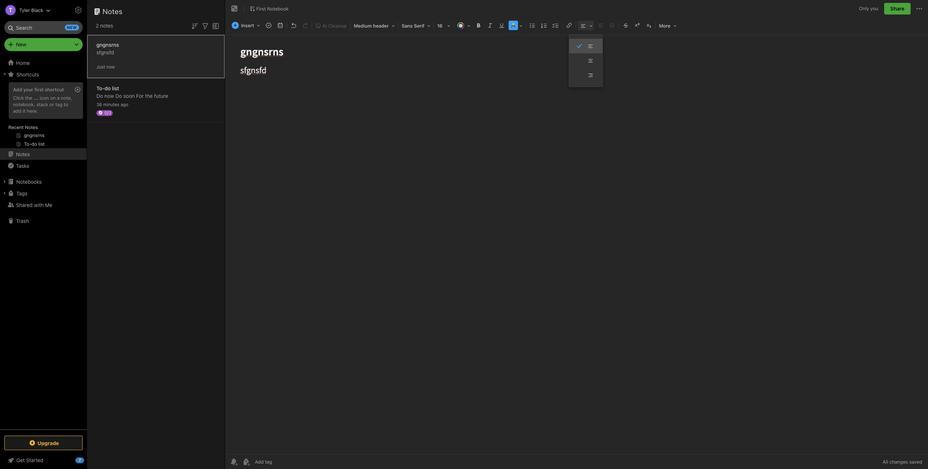 Task type: describe. For each thing, give the bounding box(es) containing it.
More field
[[656, 20, 679, 31]]

note,
[[61, 95, 72, 101]]

36 minutes ago
[[96, 102, 128, 107]]

gngnsrns
[[96, 42, 119, 48]]

dropdown list menu
[[569, 39, 602, 82]]

Font color field
[[455, 20, 473, 31]]

first notebook
[[256, 6, 289, 11]]

upgrade button
[[4, 436, 83, 450]]

tree containing home
[[0, 57, 87, 429]]

Help and Learning task checklist field
[[0, 455, 87, 466]]

underline image
[[497, 20, 507, 30]]

Search text field
[[9, 21, 78, 34]]

now inside to-do list do now do soon for the future
[[104, 93, 114, 99]]

expand note image
[[230, 4, 239, 13]]

trash
[[16, 218, 29, 224]]

click the ...
[[13, 95, 38, 101]]

all
[[883, 459, 888, 465]]

trash link
[[0, 215, 87, 227]]

your
[[23, 87, 33, 92]]

get
[[16, 457, 25, 463]]

black
[[31, 7, 43, 13]]

tasks
[[16, 163, 29, 169]]

header
[[373, 23, 389, 29]]

to-do list do now do soon for the future
[[96, 85, 168, 99]]

recent
[[8, 124, 24, 130]]

started
[[26, 457, 43, 463]]

to
[[64, 101, 68, 107]]

Sort options field
[[190, 21, 199, 30]]

Alignment field
[[577, 20, 595, 31]]

notebooks
[[16, 179, 42, 185]]

checklist image
[[551, 20, 561, 30]]

settings image
[[74, 6, 83, 15]]

...
[[34, 95, 38, 101]]

notes inside 'notes' link
[[16, 151, 30, 157]]

sans
[[402, 23, 413, 29]]

Add filters field
[[201, 21, 210, 30]]

subscript image
[[644, 20, 654, 30]]

share button
[[884, 3, 911, 15]]

for
[[136, 93, 144, 99]]

insert
[[241, 22, 254, 28]]

the inside group
[[25, 95, 32, 101]]

2 notes
[[96, 22, 113, 29]]

get started
[[16, 457, 43, 463]]

16
[[437, 23, 442, 29]]

shortcuts button
[[0, 69, 87, 80]]

strikethrough image
[[621, 20, 631, 30]]

changes
[[889, 459, 908, 465]]

soon
[[123, 93, 135, 99]]

tasks button
[[0, 160, 87, 171]]

first notebook button
[[247, 4, 291, 14]]

upgrade
[[37, 440, 59, 446]]

stack
[[36, 101, 48, 107]]

icon
[[40, 95, 49, 101]]

Font family field
[[399, 20, 433, 31]]

36
[[96, 102, 102, 107]]

superscript image
[[632, 20, 642, 30]]

add
[[13, 87, 22, 92]]

2
[[96, 22, 99, 29]]

sans serif
[[402, 23, 424, 29]]

0/3
[[104, 110, 111, 115]]

click to collapse image
[[84, 456, 90, 464]]

7
[[79, 458, 81, 463]]

more
[[659, 23, 671, 29]]

2 do from the left
[[115, 93, 122, 99]]

shared with me link
[[0, 199, 87, 211]]

Font size field
[[435, 20, 453, 31]]

it
[[23, 108, 25, 114]]

serif
[[414, 23, 424, 29]]

medium
[[354, 23, 372, 29]]

tyler black
[[19, 7, 43, 13]]

just
[[96, 64, 105, 69]]

saved
[[909, 459, 922, 465]]

click
[[13, 95, 24, 101]]

notebook,
[[13, 101, 35, 107]]

you
[[870, 6, 878, 11]]

italic image
[[485, 20, 495, 30]]



Task type: locate. For each thing, give the bounding box(es) containing it.
1 do from the left
[[96, 93, 103, 99]]

numbered list image
[[539, 20, 549, 30]]

add filters image
[[201, 22, 210, 30]]

shared
[[16, 202, 33, 208]]

ago
[[121, 102, 128, 107]]

first
[[35, 87, 44, 92]]

bold image
[[473, 20, 484, 30]]

tags button
[[0, 187, 87, 199]]

notes
[[100, 22, 113, 29]]

just now
[[96, 64, 115, 69]]

first
[[256, 6, 266, 11]]

Highlight field
[[508, 20, 525, 31]]

now down do
[[104, 93, 114, 99]]

me
[[45, 202, 52, 208]]

icon on a note, notebook, stack or tag to add it here.
[[13, 95, 72, 114]]

now
[[106, 64, 115, 69], [104, 93, 114, 99]]

group
[[0, 80, 87, 151]]

add tag image
[[242, 457, 250, 466]]

add
[[13, 108, 21, 114]]

shortcuts
[[16, 71, 39, 77]]

tyler
[[19, 7, 30, 13]]

More actions field
[[915, 3, 924, 15]]

View options field
[[210, 21, 220, 30]]

add a reminder image
[[229, 457, 238, 466]]

Heading level field
[[351, 20, 397, 31]]

medium header
[[354, 23, 389, 29]]

expand notebooks image
[[2, 179, 8, 185]]

share
[[890, 5, 904, 12]]

new
[[16, 41, 26, 47]]

the inside to-do list do now do soon for the future
[[145, 93, 153, 99]]

to-
[[96, 85, 105, 91]]

tag
[[55, 101, 62, 107]]

do down to-
[[96, 93, 103, 99]]

do down list
[[115, 93, 122, 99]]

add your first shortcut
[[13, 87, 64, 92]]

notebooks link
[[0, 176, 87, 187]]

all changes saved
[[883, 459, 922, 465]]

0 horizontal spatial the
[[25, 95, 32, 101]]

now right just
[[106, 64, 115, 69]]

new button
[[4, 38, 83, 51]]

1 horizontal spatial the
[[145, 93, 153, 99]]

insert link image
[[564, 20, 574, 30]]

do
[[105, 85, 111, 91]]

tags
[[16, 190, 27, 196]]

notes up notes
[[103, 7, 123, 16]]

0 vertical spatial notes
[[103, 7, 123, 16]]

new search field
[[9, 21, 79, 34]]

shared with me
[[16, 202, 52, 208]]

notes right recent
[[25, 124, 38, 130]]

0 vertical spatial now
[[106, 64, 115, 69]]

a
[[57, 95, 60, 101]]

1 vertical spatial notes
[[25, 124, 38, 130]]

or
[[50, 101, 54, 107]]

the right for
[[145, 93, 153, 99]]

task image
[[264, 20, 274, 30]]

Account field
[[0, 3, 50, 17]]

Insert field
[[230, 20, 262, 30]]

only you
[[859, 6, 878, 11]]

tree
[[0, 57, 87, 429]]

the
[[145, 93, 153, 99], [25, 95, 32, 101]]

note window element
[[225, 0, 928, 469]]

1 horizontal spatial do
[[115, 93, 122, 99]]

with
[[34, 202, 44, 208]]

shortcut
[[45, 87, 64, 92]]

more actions image
[[915, 4, 924, 13]]

the left ...
[[25, 95, 32, 101]]

bulleted list image
[[527, 20, 538, 30]]

calendar event image
[[275, 20, 285, 30]]

here.
[[27, 108, 38, 114]]

menu item
[[569, 39, 602, 53]]

notes inside group
[[25, 124, 38, 130]]

1 vertical spatial now
[[104, 93, 114, 99]]

sfgnsfd
[[96, 49, 114, 55]]

only
[[859, 6, 869, 11]]

notes up tasks
[[16, 151, 30, 157]]

Add tag field
[[254, 459, 308, 465]]

new
[[67, 25, 77, 30]]

do
[[96, 93, 103, 99], [115, 93, 122, 99]]

home
[[16, 60, 30, 66]]

notebook
[[267, 6, 289, 11]]

recent notes
[[8, 124, 38, 130]]

gngnsrns sfgnsfd
[[96, 42, 119, 55]]

list
[[112, 85, 119, 91]]

on
[[50, 95, 56, 101]]

undo image
[[289, 20, 299, 30]]

0 horizontal spatial do
[[96, 93, 103, 99]]

minutes
[[103, 102, 119, 107]]

home link
[[0, 57, 87, 69]]

group containing add your first shortcut
[[0, 80, 87, 151]]

2 vertical spatial notes
[[16, 151, 30, 157]]

expand tags image
[[2, 190, 8, 196]]

notes
[[103, 7, 123, 16], [25, 124, 38, 130], [16, 151, 30, 157]]

notes link
[[0, 148, 87, 160]]

Note Editor text field
[[225, 35, 928, 454]]

future
[[154, 93, 168, 99]]



Task type: vqa. For each thing, say whether or not it's contained in the screenshot.
Trash link
yes



